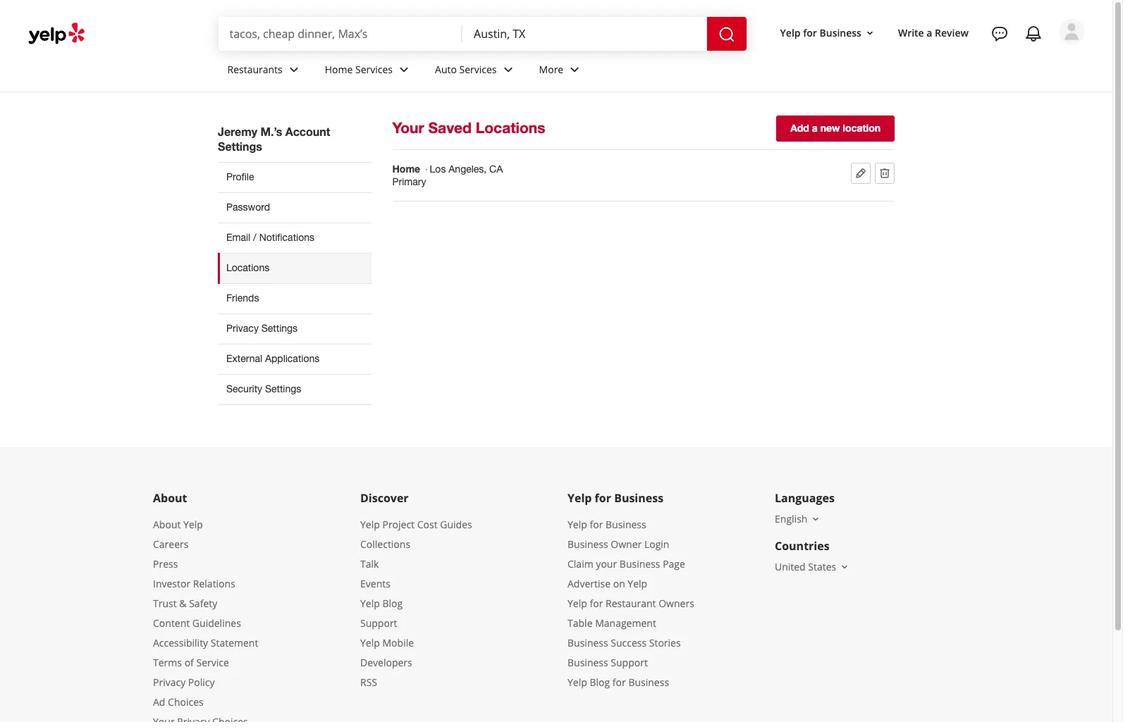 Task type: describe. For each thing, give the bounding box(es) containing it.
settings for security
[[265, 383, 301, 395]]

messages image
[[991, 25, 1008, 42]]

your
[[596, 558, 617, 571]]

auto services link
[[424, 51, 528, 92]]

notifications
[[259, 232, 314, 243]]

united
[[775, 560, 806, 574]]

business categories element
[[216, 51, 1084, 92]]

press
[[153, 558, 178, 571]]

review
[[935, 26, 969, 39]]

careers link
[[153, 538, 189, 551]]

mobile
[[382, 637, 414, 650]]

0 vertical spatial locations
[[476, 119, 545, 137]]

accessibility statement link
[[153, 637, 258, 650]]

los angeles, ca primary
[[392, 164, 503, 188]]

privacy settings
[[226, 323, 298, 334]]

statement
[[211, 637, 258, 650]]

los
[[430, 164, 446, 175]]

home for home services
[[325, 62, 353, 76]]

24 chevron down v2 image for more
[[566, 61, 583, 78]]

your saved locations
[[392, 119, 545, 137]]

email / notifications link
[[218, 223, 371, 253]]

location
[[843, 122, 881, 134]]

none field the near
[[474, 26, 696, 42]]

privacy settings link
[[218, 314, 371, 344]]

rss
[[360, 676, 377, 689]]

yelp for restaurant owners link
[[568, 597, 694, 610]]

external applications
[[226, 353, 320, 364]]

restaurants
[[227, 62, 283, 76]]

english
[[775, 512, 808, 526]]

about for about yelp careers press investor relations trust & safety content guidelines accessibility statement terms of service privacy policy ad choices
[[153, 518, 181, 532]]

write a review
[[898, 26, 969, 39]]

security settings
[[226, 383, 301, 395]]

24 chevron down v2 image for auto services
[[500, 61, 516, 78]]

table management link
[[568, 617, 656, 630]]

home for home
[[392, 163, 420, 175]]

yelp down events 'link'
[[360, 597, 380, 610]]

notifications image
[[1025, 25, 1042, 42]]

events link
[[360, 577, 390, 591]]

angeles,
[[449, 164, 487, 175]]

yelp for business button
[[775, 20, 881, 46]]

home services link
[[314, 51, 424, 92]]

privacy inside about yelp careers press investor relations trust & safety content guidelines accessibility statement terms of service privacy policy ad choices
[[153, 676, 186, 689]]

24 chevron down v2 image for restaurants
[[285, 61, 302, 78]]

discover
[[360, 491, 409, 506]]

yelp inside button
[[780, 26, 801, 39]]

support inside the yelp for business business owner login claim your business page advertise on yelp yelp for restaurant owners table management business success stories business support yelp blog for business
[[611, 656, 648, 670]]

profile
[[226, 171, 254, 183]]

accessibility
[[153, 637, 208, 650]]

owners
[[659, 597, 694, 610]]

business inside button
[[820, 26, 861, 39]]

content guidelines link
[[153, 617, 241, 630]]

trust & safety link
[[153, 597, 217, 610]]

advertise on yelp link
[[568, 577, 647, 591]]

0 horizontal spatial locations
[[226, 262, 269, 274]]

yelp for business inside button
[[780, 26, 861, 39]]

states
[[808, 560, 836, 574]]

add
[[790, 122, 809, 134]]

friends link
[[218, 283, 371, 314]]

guides
[[440, 518, 472, 532]]

yelp project cost guides link
[[360, 518, 472, 532]]

stories
[[649, 637, 681, 650]]

profile link
[[218, 162, 371, 192]]

yelp up collections link
[[360, 518, 380, 532]]

choices
[[168, 696, 204, 709]]

security
[[226, 383, 262, 395]]

/
[[253, 232, 256, 243]]

yelp right on on the bottom right of the page
[[628, 577, 647, 591]]

countries
[[775, 539, 830, 554]]

yelp up yelp for business link
[[568, 491, 592, 506]]

email
[[226, 232, 250, 243]]

1 vertical spatial yelp for business
[[568, 491, 664, 506]]

add a new location link
[[776, 116, 895, 142]]

16 chevron down v2 image for yelp for business
[[864, 27, 876, 39]]

project
[[382, 518, 415, 532]]

owner
[[611, 538, 642, 551]]

password
[[226, 202, 270, 213]]

developers link
[[360, 656, 412, 670]]

service
[[196, 656, 229, 670]]

a for add
[[812, 122, 818, 134]]

investor relations link
[[153, 577, 235, 591]]

external applications link
[[218, 344, 371, 374]]

new
[[820, 122, 840, 134]]

restaurants link
[[216, 51, 314, 92]]

business owner login link
[[568, 538, 669, 551]]

saved
[[428, 119, 472, 137]]

24 chevron down v2 image for home services
[[396, 61, 412, 78]]

terms
[[153, 656, 182, 670]]

security settings link
[[218, 374, 371, 405]]

services for home services
[[355, 62, 393, 76]]

yelp inside about yelp careers press investor relations trust & safety content guidelines accessibility statement terms of service privacy policy ad choices
[[183, 518, 203, 532]]



Task type: vqa. For each thing, say whether or not it's contained in the screenshot.
Good for Groups Good
no



Task type: locate. For each thing, give the bounding box(es) containing it.
1 24 chevron down v2 image from the left
[[285, 61, 302, 78]]

more
[[539, 62, 563, 76]]

claim your business page link
[[568, 558, 685, 571]]

1 horizontal spatial privacy
[[226, 323, 259, 334]]

settings down jeremy
[[218, 140, 262, 153]]

24 chevron down v2 image
[[285, 61, 302, 78], [566, 61, 583, 78]]

content
[[153, 617, 190, 630]]

1 24 chevron down v2 image from the left
[[396, 61, 412, 78]]

none field up home services
[[229, 26, 451, 42]]

0 horizontal spatial a
[[812, 122, 818, 134]]

support inside yelp project cost guides collections talk events yelp blog support yelp mobile developers rss
[[360, 617, 397, 630]]

0 horizontal spatial blog
[[382, 597, 403, 610]]

jeremy m.'s account settings
[[218, 125, 330, 153]]

0 vertical spatial support
[[360, 617, 397, 630]]

0 horizontal spatial yelp for business
[[568, 491, 664, 506]]

ad
[[153, 696, 165, 709]]

24 chevron down v2 image inside more link
[[566, 61, 583, 78]]

talk
[[360, 558, 379, 571]]

account
[[285, 125, 330, 138]]

0 horizontal spatial none field
[[229, 26, 451, 42]]

a for write
[[927, 26, 932, 39]]

business support link
[[568, 656, 648, 670]]

0 vertical spatial yelp for business
[[780, 26, 861, 39]]

jeremy m. image
[[1059, 19, 1084, 44]]

2 about from the top
[[153, 518, 181, 532]]

1 vertical spatial locations
[[226, 262, 269, 274]]

0 vertical spatial home
[[325, 62, 353, 76]]

support down success
[[611, 656, 648, 670]]

1 vertical spatial 16 chevron down v2 image
[[839, 562, 850, 573]]

yelp blog for business link
[[568, 676, 669, 689]]

primary
[[392, 176, 426, 188]]

0 vertical spatial 16 chevron down v2 image
[[864, 27, 876, 39]]

2 vertical spatial settings
[[265, 383, 301, 395]]

support down yelp blog link
[[360, 617, 397, 630]]

settings down applications
[[265, 383, 301, 395]]

advertise
[[568, 577, 611, 591]]

page
[[663, 558, 685, 571]]

24 chevron down v2 image inside the auto services link
[[500, 61, 516, 78]]

cost
[[417, 518, 438, 532]]

16 chevron down v2 image left write
[[864, 27, 876, 39]]

settings inside "link"
[[261, 323, 298, 334]]

management
[[595, 617, 656, 630]]

0 vertical spatial privacy
[[226, 323, 259, 334]]

blog inside the yelp for business business owner login claim your business page advertise on yelp yelp for restaurant owners table management business success stories business support yelp blog for business
[[590, 676, 610, 689]]

Near text field
[[474, 26, 696, 42]]

1 vertical spatial about
[[153, 518, 181, 532]]

1 none field from the left
[[229, 26, 451, 42]]

developers
[[360, 656, 412, 670]]

settings up 'external applications'
[[261, 323, 298, 334]]

blog inside yelp project cost guides collections talk events yelp blog support yelp mobile developers rss
[[382, 597, 403, 610]]

collections
[[360, 538, 410, 551]]

2 24 chevron down v2 image from the left
[[566, 61, 583, 78]]

collections link
[[360, 538, 410, 551]]

16 chevron down v2 image inside yelp for business button
[[864, 27, 876, 39]]

0 horizontal spatial home
[[325, 62, 353, 76]]

for inside button
[[803, 26, 817, 39]]

0 horizontal spatial privacy
[[153, 676, 186, 689]]

1 horizontal spatial locations
[[476, 119, 545, 137]]

friends
[[226, 293, 259, 304]]

1 horizontal spatial a
[[927, 26, 932, 39]]

careers
[[153, 538, 189, 551]]

locations up friends
[[226, 262, 269, 274]]

1 horizontal spatial 24 chevron down v2 image
[[566, 61, 583, 78]]

yelp for business link
[[568, 518, 646, 532]]

services
[[355, 62, 393, 76], [459, 62, 497, 76]]

languages
[[775, 491, 835, 506]]

united states button
[[775, 560, 850, 574]]

about up about yelp link
[[153, 491, 187, 506]]

1 horizontal spatial support
[[611, 656, 648, 670]]

1 horizontal spatial 16 chevron down v2 image
[[864, 27, 876, 39]]

0 vertical spatial about
[[153, 491, 187, 506]]

about
[[153, 491, 187, 506], [153, 518, 181, 532]]

2 services from the left
[[459, 62, 497, 76]]

privacy inside "link"
[[226, 323, 259, 334]]

about up careers link
[[153, 518, 181, 532]]

for
[[803, 26, 817, 39], [595, 491, 611, 506], [590, 518, 603, 532], [590, 597, 603, 610], [613, 676, 626, 689]]

1 vertical spatial home
[[392, 163, 420, 175]]

privacy down terms
[[153, 676, 186, 689]]

home down the find field
[[325, 62, 353, 76]]

1 horizontal spatial home
[[392, 163, 420, 175]]

locations link
[[218, 253, 371, 283]]

24 chevron down v2 image
[[396, 61, 412, 78], [500, 61, 516, 78]]

0 horizontal spatial services
[[355, 62, 393, 76]]

yelp for business business owner login claim your business page advertise on yelp yelp for restaurant owners table management business success stories business support yelp blog for business
[[568, 518, 694, 689]]

a right add
[[812, 122, 818, 134]]

16 chevron down v2 image
[[810, 514, 822, 525]]

jeremy
[[218, 125, 257, 138]]

user actions element
[[769, 18, 1104, 104]]

safety
[[189, 597, 217, 610]]

none field up more link
[[474, 26, 696, 42]]

home services
[[325, 62, 393, 76]]

home inside business categories element
[[325, 62, 353, 76]]

16 chevron down v2 image
[[864, 27, 876, 39], [839, 562, 850, 573]]

about inside about yelp careers press investor relations trust & safety content guidelines accessibility statement terms of service privacy policy ad choices
[[153, 518, 181, 532]]

add a new location
[[790, 122, 881, 134]]

ca
[[489, 164, 503, 175]]

applications
[[265, 353, 320, 364]]

24 chevron down v2 image right more
[[566, 61, 583, 78]]

24 chevron down v2 image inside home services link
[[396, 61, 412, 78]]

1 horizontal spatial services
[[459, 62, 497, 76]]

24 chevron down v2 image right restaurants
[[285, 61, 302, 78]]

0 horizontal spatial 24 chevron down v2 image
[[285, 61, 302, 78]]

yelp for business
[[780, 26, 861, 39], [568, 491, 664, 506]]

1 vertical spatial a
[[812, 122, 818, 134]]

rss link
[[360, 676, 377, 689]]

m.'s
[[260, 125, 282, 138]]

email / notifications
[[226, 232, 314, 243]]

a right write
[[927, 26, 932, 39]]

yelp blog link
[[360, 597, 403, 610]]

external
[[226, 353, 262, 364]]

yelp project cost guides collections talk events yelp blog support yelp mobile developers rss
[[360, 518, 472, 689]]

your
[[392, 119, 424, 137]]

yelp up table
[[568, 597, 587, 610]]

1 vertical spatial privacy
[[153, 676, 186, 689]]

home up the primary
[[392, 163, 420, 175]]

0 horizontal spatial 24 chevron down v2 image
[[396, 61, 412, 78]]

auto
[[435, 62, 457, 76]]

terms of service link
[[153, 656, 229, 670]]

Find text field
[[229, 26, 451, 42]]

yelp up claim
[[568, 518, 587, 532]]

english button
[[775, 512, 822, 526]]

home
[[325, 62, 353, 76], [392, 163, 420, 175]]

locations up ca
[[476, 119, 545, 137]]

blog down business support link
[[590, 676, 610, 689]]

login
[[644, 538, 669, 551]]

privacy policy link
[[153, 676, 215, 689]]

24 chevron down v2 image left auto
[[396, 61, 412, 78]]

0 vertical spatial settings
[[218, 140, 262, 153]]

0 horizontal spatial support
[[360, 617, 397, 630]]

services down the find field
[[355, 62, 393, 76]]

search image
[[718, 26, 735, 43]]

write a review link
[[893, 20, 974, 46]]

of
[[184, 656, 194, 670]]

1 horizontal spatial 24 chevron down v2 image
[[500, 61, 516, 78]]

blog
[[382, 597, 403, 610], [590, 676, 610, 689]]

1 vertical spatial support
[[611, 656, 648, 670]]

a
[[927, 26, 932, 39], [812, 122, 818, 134]]

services right auto
[[459, 62, 497, 76]]

1 horizontal spatial blog
[[590, 676, 610, 689]]

investor
[[153, 577, 190, 591]]

0 vertical spatial blog
[[382, 597, 403, 610]]

1 horizontal spatial yelp for business
[[780, 26, 861, 39]]

24 chevron down v2 image inside restaurants link
[[285, 61, 302, 78]]

None search field
[[218, 17, 749, 51]]

1 services from the left
[[355, 62, 393, 76]]

ad choices link
[[153, 696, 204, 709]]

1 vertical spatial settings
[[261, 323, 298, 334]]

about for about
[[153, 491, 187, 506]]

24 chevron down v2 image right auto services
[[500, 61, 516, 78]]

yelp up careers link
[[183, 518, 203, 532]]

2 24 chevron down v2 image from the left
[[500, 61, 516, 78]]

locations
[[476, 119, 545, 137], [226, 262, 269, 274]]

write
[[898, 26, 924, 39]]

business success stories link
[[568, 637, 681, 650]]

1 about from the top
[[153, 491, 187, 506]]

relations
[[193, 577, 235, 591]]

support link
[[360, 617, 397, 630]]

1 vertical spatial blog
[[590, 676, 610, 689]]

yelp mobile link
[[360, 637, 414, 650]]

0 vertical spatial a
[[927, 26, 932, 39]]

1 horizontal spatial none field
[[474, 26, 696, 42]]

none field the find
[[229, 26, 451, 42]]

16 chevron down v2 image for united states
[[839, 562, 850, 573]]

yelp
[[780, 26, 801, 39], [568, 491, 592, 506], [183, 518, 203, 532], [360, 518, 380, 532], [568, 518, 587, 532], [628, 577, 647, 591], [360, 597, 380, 610], [568, 597, 587, 610], [360, 637, 380, 650], [568, 676, 587, 689]]

0 horizontal spatial 16 chevron down v2 image
[[839, 562, 850, 573]]

blog up support link
[[382, 597, 403, 610]]

events
[[360, 577, 390, 591]]

privacy down friends
[[226, 323, 259, 334]]

16 chevron down v2 image right states
[[839, 562, 850, 573]]

yelp down support link
[[360, 637, 380, 650]]

settings inside jeremy m.'s account settings
[[218, 140, 262, 153]]

more link
[[528, 51, 594, 92]]

yelp right search 'icon'
[[780, 26, 801, 39]]

press link
[[153, 558, 178, 571]]

settings for privacy
[[261, 323, 298, 334]]

services for auto services
[[459, 62, 497, 76]]

password link
[[218, 192, 371, 223]]

16 chevron down v2 image inside united states dropdown button
[[839, 562, 850, 573]]

talk link
[[360, 558, 379, 571]]

2 none field from the left
[[474, 26, 696, 42]]

None field
[[229, 26, 451, 42], [474, 26, 696, 42]]

claim
[[568, 558, 593, 571]]

table
[[568, 617, 593, 630]]

yelp down business support link
[[568, 676, 587, 689]]

about yelp careers press investor relations trust & safety content guidelines accessibility statement terms of service privacy policy ad choices
[[153, 518, 258, 709]]



